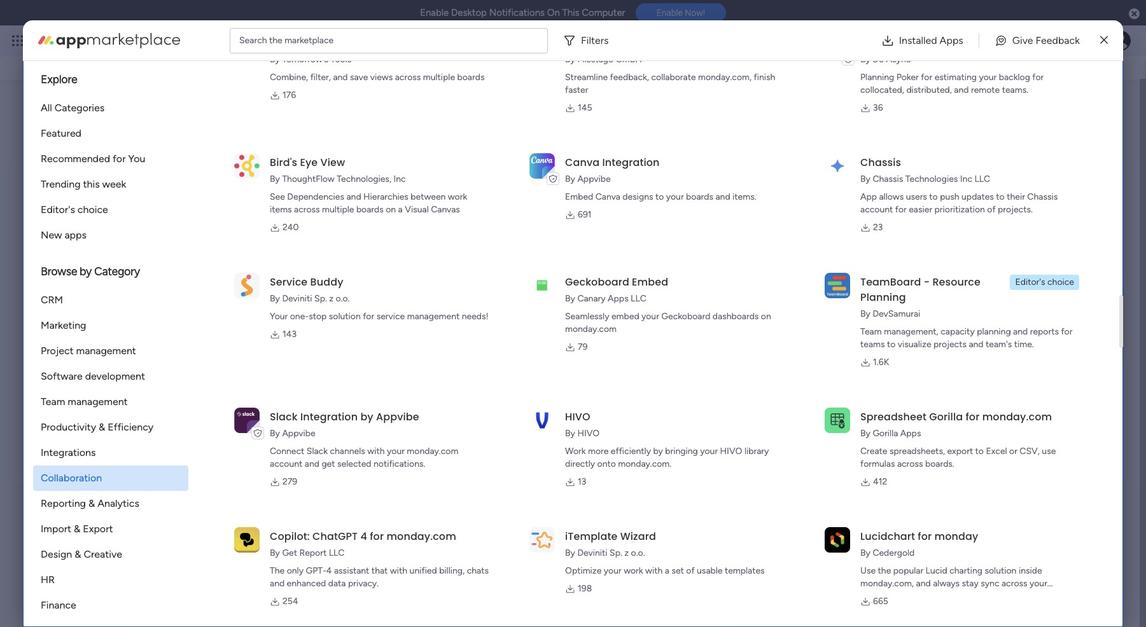 Task type: vqa. For each thing, say whether or not it's contained in the screenshot.


Task type: describe. For each thing, give the bounding box(es) containing it.
integration for canva
[[603, 155, 660, 170]]

unified
[[410, 566, 437, 577]]

see plans button
[[205, 31, 267, 50]]

1 vertical spatial gorilla
[[873, 429, 899, 439]]

sp. for wizard
[[610, 548, 623, 559]]

and right inbox
[[216, 57, 233, 69]]

0 vertical spatial chassis
[[861, 155, 902, 170]]

monday work management
[[57, 33, 198, 48]]

roy mann image
[[71, 349, 96, 374]]

slack inside the slack integration by appvibe by appvibe
[[270, 410, 298, 425]]

across inside create spreadsheets, export to excel or csv, use formulas across boards.
[[898, 459, 924, 470]]

slack inside connect slack channels with your monday.com account and get selected notifications.
[[307, 446, 328, 457]]

multiple inside see dependencies and hierarchies between work items across multiple boards on a visual canvas
[[322, 204, 354, 215]]

cedergold
[[873, 548, 915, 559]]

0 vertical spatial by
[[80, 265, 92, 279]]

lottie animation element
[[564, 32, 922, 81]]

software development
[[41, 371, 145, 383]]

geckoboard inside geckoboard embed by canary apps llc
[[565, 275, 630, 290]]

learn & get inspired
[[924, 285, 1015, 297]]

on inside see dependencies and hierarchies between work items across multiple boards on a visual canvas
[[386, 204, 396, 215]]

0 vertical spatial search
[[239, 35, 267, 46]]

app logo image for geckoboard embed
[[530, 273, 555, 298]]

select product image
[[11, 34, 24, 47]]

recent
[[119, 57, 149, 69]]

across inside use the popular lucid charting solution inside monday.com, and always stay sync across your organization.
[[1002, 579, 1028, 590]]

& for analytics
[[88, 498, 95, 510]]

canva inside canva integration by appvibe
[[565, 155, 600, 170]]

embed inside geckoboard embed by canary apps llc
[[632, 275, 669, 290]]

llc inside copilot: chatgpt 4 for monday.com by get report llc
[[329, 548, 345, 559]]

app logo image for lucidchart for monday
[[825, 528, 851, 553]]

and down tools
[[333, 72, 348, 83]]

monday.com.
[[618, 459, 672, 470]]

feedback
[[971, 50, 1011, 62]]

the for search
[[269, 35, 283, 46]]

0 vertical spatial workspaces
[[235, 57, 290, 69]]

getting started element
[[924, 309, 1115, 359]]

reports
[[1031, 327, 1060, 337]]

your right designs
[[667, 192, 684, 202]]

176
[[283, 90, 296, 101]]

and up time.
[[1014, 327, 1028, 337]]

wizard
[[621, 530, 656, 544]]

1 vertical spatial chassis
[[873, 174, 904, 185]]

browse by category
[[41, 265, 140, 279]]

of inside "app allows users to push updates to their chassis account for easier prioritization of projects."
[[988, 204, 996, 215]]

templates for usable
[[725, 566, 765, 577]]

teamboard - resource planning
[[861, 275, 981, 305]]

or
[[1010, 446, 1018, 457]]

software
[[41, 371, 83, 383]]

across inside see dependencies and hierarchies between work items across multiple boards on a visual canvas
[[294, 204, 320, 215]]

hivo inside work more efficiently by bringing your hivo library directly onto monday.com.
[[721, 446, 743, 457]]

apps inside geckoboard embed by canary apps llc
[[608, 294, 629, 304]]

design
[[41, 549, 72, 561]]

monday.com inside spreadsheet gorilla for monday.com by gorilla apps
[[983, 410, 1053, 425]]

invite for invite
[[835, 413, 858, 423]]

240
[[283, 222, 299, 233]]

selected
[[337, 459, 372, 470]]

bird's
[[270, 155, 297, 170]]

198
[[578, 584, 592, 595]]

across right views
[[395, 72, 421, 83]]

work more efficiently by bringing your hivo library directly onto monday.com.
[[565, 446, 769, 470]]

management for project management
[[76, 345, 136, 357]]

& for efficiency
[[99, 422, 105, 434]]

templates for made
[[989, 215, 1035, 227]]

0 horizontal spatial workspaces
[[78, 481, 141, 495]]

itemplate
[[565, 530, 618, 544]]

search inside button
[[1073, 50, 1105, 62]]

items
[[270, 204, 292, 215]]

and inside connect slack channels with your monday.com account and get selected notifications.
[[305, 459, 320, 470]]

main inside quick search results list box
[[157, 256, 176, 267]]

integration for slack
[[301, 410, 358, 425]]

for inside lucidchart for monday by cedergold
[[918, 530, 932, 544]]

hierarchies
[[364, 192, 409, 202]]

integrations
[[41, 447, 96, 459]]

your left teammates
[[165, 412, 186, 424]]

set
[[672, 566, 684, 577]]

1 horizontal spatial editor's
[[1016, 277, 1046, 288]]

streamline feedback, collaborate monday.com, finish faster
[[565, 72, 776, 96]]

monday.com, inside use the popular lucid charting solution inside monday.com, and always stay sync across your organization.
[[861, 579, 914, 590]]

that
[[372, 566, 388, 577]]

export
[[83, 523, 113, 536]]

36
[[874, 103, 884, 113]]

library
[[745, 446, 769, 457]]

your down itemplate wizard by deviniti sp. z o.o.
[[604, 566, 622, 577]]

dependencies
[[287, 192, 344, 202]]

z for buddy
[[329, 294, 334, 304]]

visual
[[405, 204, 429, 215]]

start
[[262, 412, 283, 424]]

and inside see dependencies and hierarchies between work items across multiple boards on a visual canvas
[[347, 192, 361, 202]]

backlog
[[1000, 72, 1031, 83]]

embed canva designs to your boards and items.
[[565, 192, 757, 202]]

254
[[283, 597, 298, 607]]

llc for chassis
[[975, 174, 991, 185]]

notes
[[75, 235, 103, 247]]

lucidchart
[[861, 530, 916, 544]]

you
[[128, 153, 145, 165]]

seamlessly
[[565, 311, 610, 322]]

streamline
[[565, 72, 608, 83]]

installed apps
[[899, 34, 964, 46]]

one-
[[290, 311, 309, 322]]

2 horizontal spatial boards
[[686, 192, 714, 202]]

workspace inside quick search results list box
[[178, 256, 221, 267]]

spreadsheet
[[861, 410, 927, 425]]

apps
[[65, 229, 87, 241]]

work inside quick search results list box
[[73, 256, 92, 267]]

started
[[1008, 321, 1037, 332]]

0 horizontal spatial appvibe
[[282, 429, 316, 439]]

import & export
[[41, 523, 113, 536]]

between
[[411, 192, 446, 202]]

work
[[565, 446, 586, 457]]

search everything image
[[1039, 34, 1051, 47]]

monday inside lucidchart for monday by cedergold
[[935, 530, 979, 544]]

installed
[[899, 34, 938, 46]]

bringing
[[666, 446, 698, 457]]

with inside boost your workflow in minutes with ready-made templates
[[1078, 200, 1097, 212]]

on
[[547, 7, 560, 18]]

inc inside bird's eye view by thoughtflow technologies, inc
[[394, 174, 406, 185]]

in
[[1028, 200, 1036, 212]]

this
[[563, 7, 580, 18]]

by inside the slack integration by appvibe by appvibe
[[361, 410, 374, 425]]

dapulse close image
[[1130, 8, 1140, 20]]

give feedback
[[1013, 34, 1080, 46]]

your inside boost your workflow in minutes with ready-made templates
[[961, 200, 981, 212]]

give for give feedback
[[949, 50, 968, 62]]

access
[[63, 57, 94, 69]]

app logo image for service buddy
[[234, 273, 260, 298]]

by inside copilot: chatgpt 4 for monday.com by get report llc
[[270, 548, 280, 559]]

bird's eye view by thoughtflow technologies, inc
[[270, 155, 406, 185]]

invite for invite your teammates and start collaborating
[[137, 412, 163, 424]]

appvibe for by
[[376, 410, 419, 425]]

teams
[[861, 339, 885, 350]]

ready-
[[932, 215, 961, 227]]

by inside work more efficiently by bringing your hivo library directly onto monday.com.
[[654, 446, 663, 457]]

deviniti for itemplate
[[578, 548, 608, 559]]

& for get
[[952, 285, 958, 297]]

monday.com inside getting started learn how monday.com works
[[1018, 336, 1069, 347]]

enable now!
[[657, 8, 705, 18]]

the
[[270, 566, 285, 577]]

team management
[[41, 396, 128, 408]]

service
[[377, 311, 405, 322]]

workflow
[[983, 200, 1025, 212]]

your inside use the popular lucid charting solution inside monday.com, and always stay sync across your organization.
[[1030, 579, 1048, 590]]

for left service
[[363, 311, 375, 322]]

by inside the slack integration by appvibe by appvibe
[[270, 429, 280, 439]]

v2 user feedback image
[[934, 49, 944, 64]]

& for creative
[[75, 549, 81, 561]]

projects.
[[998, 204, 1033, 215]]

monday.com inside connect slack channels with your monday.com account and get selected notifications.
[[407, 446, 459, 457]]

by devsamurai
[[861, 309, 921, 320]]

excel
[[987, 446, 1008, 457]]

your inside seamlessly embed your geckoboard dashboards on monday.com
[[642, 311, 660, 322]]

boost
[[932, 200, 958, 212]]

create spreadsheets, export to excel or csv, use formulas across boards.
[[861, 446, 1057, 470]]

collaboration
[[41, 472, 102, 485]]

reporting & analytics
[[41, 498, 139, 510]]

roy
[[104, 348, 120, 360]]

apps image
[[1007, 34, 1020, 47]]

0 vertical spatial solution
[[329, 311, 361, 322]]

monday.com, inside streamline feedback, collaborate monday.com, finish faster
[[699, 72, 752, 83]]

and down planning
[[969, 339, 984, 350]]

help center element
[[924, 370, 1115, 421]]

team for team management
[[41, 396, 65, 408]]

your inside planning poker for estimating your backlog for collocated, distributed, and remote teams.
[[980, 72, 997, 83]]

work down wizard
[[624, 566, 643, 577]]

collocated,
[[861, 85, 905, 96]]

how
[[998, 336, 1015, 347]]

management left needs! on the left
[[407, 311, 460, 322]]

sp. for buddy
[[315, 294, 327, 304]]

views
[[370, 72, 393, 83]]

browse
[[41, 265, 77, 279]]

geckoboard inside seamlessly embed your geckoboard dashboards on monday.com
[[662, 311, 711, 322]]

learn inside getting started learn how monday.com works
[[974, 336, 996, 347]]

connect slack channels with your monday.com account and get selected notifications.
[[270, 446, 459, 470]]

reporting
[[41, 498, 86, 510]]

0 vertical spatial gorilla
[[930, 410, 964, 425]]

itemplate wizard by deviniti sp. z o.o.
[[565, 530, 656, 559]]

hr
[[41, 574, 55, 586]]

use
[[861, 566, 876, 577]]

by inside hivo by hivo
[[565, 429, 576, 439]]

with inside connect slack channels with your monday.com account and get selected notifications.
[[368, 446, 385, 457]]

for inside team management, capacity planning and reports for teams to visualize projects and team's time.
[[1062, 327, 1073, 337]]



Task type: locate. For each thing, give the bounding box(es) containing it.
categories
[[55, 102, 105, 114]]

0 vertical spatial choice
[[78, 204, 108, 216]]

appvibe for by
[[578, 174, 611, 185]]

0 vertical spatial team
[[861, 327, 882, 337]]

spreadsheets,
[[890, 446, 946, 457]]

invite down development
[[137, 412, 163, 424]]

planning down teamboard
[[861, 290, 906, 305]]

1 vertical spatial templates
[[725, 566, 765, 577]]

the for use
[[878, 566, 892, 577]]

0 vertical spatial appvibe
[[578, 174, 611, 185]]

monday.com down started
[[1018, 336, 1069, 347]]

1 vertical spatial get
[[322, 459, 335, 470]]

1 inc from the left
[[394, 174, 406, 185]]

0 horizontal spatial see
[[223, 35, 238, 46]]

z down "buddy"
[[329, 294, 334, 304]]

slack up connect
[[270, 410, 298, 425]]

multiple down 'dependencies'
[[322, 204, 354, 215]]

on
[[386, 204, 396, 215], [761, 311, 772, 322]]

planning inside planning poker for estimating your backlog for collocated, distributed, and remote teams.
[[861, 72, 895, 83]]

1 horizontal spatial of
[[988, 204, 996, 215]]

geckoboard left dashboards
[[662, 311, 711, 322]]

app logo image
[[234, 153, 260, 179], [825, 153, 851, 179], [530, 153, 555, 179], [234, 273, 260, 298], [530, 273, 555, 298], [825, 273, 851, 298], [530, 408, 555, 433], [825, 408, 851, 433], [234, 408, 260, 433], [234, 528, 260, 553], [530, 528, 555, 553], [825, 528, 851, 553]]

by inside lucidchart for monday by cedergold
[[861, 548, 871, 559]]

notifications image
[[923, 34, 936, 47]]

sp. inside service buddy by deviniti sp. z o.o.
[[315, 294, 327, 304]]

the right plans
[[269, 35, 283, 46]]

planning up collocated,
[[861, 72, 895, 83]]

1 horizontal spatial enable
[[657, 8, 683, 18]]

canva down canva integration by appvibe at the top of the page
[[596, 192, 621, 202]]

your inside work more efficiently by bringing your hivo library directly onto monday.com.
[[701, 446, 718, 457]]

explore
[[41, 73, 77, 87]]

o.o. inside service buddy by deviniti sp. z o.o.
[[336, 294, 350, 304]]

app logo image for spreadsheet gorilla for monday.com
[[825, 408, 851, 433]]

see up items
[[270, 192, 285, 202]]

to left excel
[[976, 446, 984, 457]]

channels
[[330, 446, 365, 457]]

team inside team management, capacity planning and reports for teams to visualize projects and team's time.
[[861, 327, 882, 337]]

1 vertical spatial main
[[101, 519, 126, 533]]

by up monday.com.
[[654, 446, 663, 457]]

for inside "app allows users to push updates to their chassis account for easier prioritization of projects."
[[896, 204, 907, 215]]

0 vertical spatial multiple
[[423, 72, 455, 83]]

deviniti down itemplate
[[578, 548, 608, 559]]

by right component icon
[[80, 265, 92, 279]]

and down the
[[270, 579, 285, 590]]

0 horizontal spatial invite
[[137, 412, 163, 424]]

by inside bird's eye view by thoughtflow technologies, inc
[[270, 174, 280, 185]]

workspace down analytics
[[129, 519, 184, 533]]

0 horizontal spatial templates
[[725, 566, 765, 577]]

planning inside 'teamboard - resource planning'
[[861, 290, 906, 305]]

apps marketplace image
[[38, 33, 180, 48]]

app
[[861, 192, 877, 202]]

inbox
[[188, 57, 214, 69]]

faster
[[565, 85, 589, 96]]

copilot: chatgpt 4 for monday.com by get report llc
[[270, 530, 456, 559]]

monday up access
[[57, 33, 100, 48]]

1 vertical spatial sp.
[[610, 548, 623, 559]]

0 vertical spatial integration
[[603, 155, 660, 170]]

monday
[[57, 33, 100, 48], [935, 530, 979, 544]]

see inside see dependencies and hierarchies between work items across multiple boards on a visual canvas
[[270, 192, 285, 202]]

finish
[[754, 72, 776, 83]]

embed up embed
[[632, 275, 669, 290]]

inside
[[1019, 566, 1043, 577]]

see dependencies and hierarchies between work items across multiple boards on a visual canvas
[[270, 192, 468, 215]]

1 horizontal spatial geckoboard
[[662, 311, 711, 322]]

0 horizontal spatial editor's choice
[[41, 204, 108, 216]]

chats
[[467, 566, 489, 577]]

management for team management
[[68, 396, 128, 408]]

1 horizontal spatial team
[[861, 327, 882, 337]]

management up development
[[76, 345, 136, 357]]

-
[[924, 275, 930, 290]]

on down hierarchies
[[386, 204, 396, 215]]

for up distributed, at top
[[922, 72, 933, 83]]

1 horizontal spatial monday.com,
[[861, 579, 914, 590]]

resource
[[933, 275, 981, 290]]

give down inbox image
[[949, 50, 968, 62]]

gorilla
[[930, 410, 964, 425], [873, 429, 899, 439]]

with right that
[[390, 566, 408, 577]]

canary
[[578, 294, 606, 304]]

for inside copilot: chatgpt 4 for monday.com by get report llc
[[370, 530, 384, 544]]

by inside itemplate wizard by deviniti sp. z o.o.
[[565, 548, 576, 559]]

0 vertical spatial the
[[269, 35, 283, 46]]

geckoboard up "canary"
[[565, 275, 630, 290]]

management inside quick search results list box
[[94, 256, 147, 267]]

inbox image
[[951, 34, 964, 47]]

your up notifications.
[[387, 446, 405, 457]]

0 horizontal spatial learn
[[924, 285, 949, 297]]

for up lucid
[[918, 530, 932, 544]]

of down updates
[[988, 204, 996, 215]]

1 horizontal spatial choice
[[1048, 277, 1075, 288]]

use
[[1043, 446, 1057, 457]]

team down software
[[41, 396, 65, 408]]

hivo up more
[[578, 429, 600, 439]]

0 vertical spatial monday
[[57, 33, 100, 48]]

appvibe
[[578, 174, 611, 185], [376, 410, 419, 425], [282, 429, 316, 439]]

for
[[922, 72, 933, 83], [1033, 72, 1044, 83], [113, 153, 126, 165], [896, 204, 907, 215], [363, 311, 375, 322], [1062, 327, 1073, 337], [966, 410, 980, 425], [370, 530, 384, 544], [918, 530, 932, 544]]

category
[[94, 265, 140, 279]]

o.o. inside itemplate wizard by deviniti sp. z o.o.
[[631, 548, 645, 559]]

apps up v2 user feedback icon
[[940, 34, 964, 46]]

invite inside button
[[835, 413, 858, 423]]

across down 'dependencies'
[[294, 204, 320, 215]]

to for technologies
[[930, 192, 938, 202]]

optimize
[[565, 566, 602, 577]]

0 horizontal spatial sp.
[[315, 294, 327, 304]]

1 vertical spatial choice
[[1048, 277, 1075, 288]]

directly
[[565, 459, 595, 470]]

0 horizontal spatial a
[[398, 204, 403, 215]]

give
[[1013, 34, 1034, 46], [949, 50, 968, 62]]

deviniti inside service buddy by deviniti sp. z o.o.
[[282, 294, 312, 304]]

o.o. for wizard
[[631, 548, 645, 559]]

deviniti up one-
[[282, 294, 312, 304]]

0 vertical spatial boards
[[458, 72, 485, 83]]

close recently visited image
[[41, 106, 56, 121]]

1 horizontal spatial sp.
[[610, 548, 623, 559]]

dapulse x slim image
[[1101, 33, 1109, 48]]

embed up 691
[[565, 192, 594, 202]]

z down wizard
[[625, 548, 629, 559]]

llc for geckoboard
[[631, 294, 647, 304]]

2 inc from the left
[[961, 174, 973, 185]]

private board image
[[57, 234, 71, 248]]

tools
[[331, 54, 352, 65]]

canva up 691
[[565, 155, 600, 170]]

by filestage gmbh
[[565, 54, 642, 65]]

1 vertical spatial on
[[761, 311, 772, 322]]

feedback,
[[610, 72, 650, 83]]

component image
[[57, 254, 68, 266]]

apps inside spreadsheet gorilla for monday.com by gorilla apps
[[901, 429, 922, 439]]

by inside spreadsheet gorilla for monday.com by gorilla apps
[[861, 429, 871, 439]]

filters button
[[558, 28, 619, 53]]

canvas
[[431, 204, 460, 215]]

2 vertical spatial boards
[[356, 204, 384, 215]]

monday.com up the or
[[983, 410, 1053, 425]]

1 vertical spatial team
[[41, 396, 65, 408]]

1 horizontal spatial account
[[861, 204, 894, 215]]

0 vertical spatial deviniti
[[282, 294, 312, 304]]

z for wizard
[[625, 548, 629, 559]]

team for team management, capacity planning and reports for teams to visualize projects and team's time.
[[861, 327, 882, 337]]

integration up designs
[[603, 155, 660, 170]]

management for work management > main workspace
[[94, 256, 147, 267]]

0 horizontal spatial search
[[239, 35, 267, 46]]

see inside button
[[223, 35, 238, 46]]

0 vertical spatial apps
[[940, 34, 964, 46]]

by inside chassis by chassis technologies inc llc
[[861, 174, 871, 185]]

0 horizontal spatial give
[[949, 50, 968, 62]]

o.o. for buddy
[[336, 294, 350, 304]]

2 planning from the top
[[861, 290, 906, 305]]

for up the export
[[966, 410, 980, 425]]

enable inside button
[[657, 8, 683, 18]]

solution inside use the popular lucid charting solution inside monday.com, and always stay sync across your organization.
[[985, 566, 1017, 577]]

with inside the only gpt-4 assistant that with unified billing, chats and enhanced data privacy.
[[390, 566, 408, 577]]

my workspaces
[[59, 481, 141, 495]]

2 vertical spatial apps
[[901, 429, 922, 439]]

templates inside boost your workflow in minutes with ready-made templates
[[989, 215, 1035, 227]]

0 vertical spatial hivo
[[565, 410, 591, 425]]

invite members image
[[979, 34, 992, 47]]

collaborating
[[286, 412, 346, 424]]

1 vertical spatial canva
[[596, 192, 621, 202]]

1 vertical spatial workspace
[[129, 519, 184, 533]]

>
[[149, 256, 154, 267]]

1 horizontal spatial see
[[270, 192, 285, 202]]

spreadsheet gorilla for monday.com by gorilla apps
[[861, 410, 1053, 439]]

0 horizontal spatial enable
[[420, 7, 449, 18]]

deviniti for service
[[282, 294, 312, 304]]

formulas
[[861, 459, 896, 470]]

llc inside geckoboard embed by canary apps llc
[[631, 294, 647, 304]]

trending this week
[[41, 178, 126, 190]]

0 vertical spatial 4
[[361, 530, 367, 544]]

enable for enable now!
[[657, 8, 683, 18]]

invite left spreadsheet
[[835, 413, 858, 423]]

0 vertical spatial learn
[[924, 285, 949, 297]]

to right teams
[[888, 339, 896, 350]]

across down spreadsheets,
[[898, 459, 924, 470]]

4 inside the only gpt-4 assistant that with unified billing, chats and enhanced data privacy.
[[327, 566, 332, 577]]

llc up updates
[[975, 174, 991, 185]]

of right 'set'
[[687, 566, 695, 577]]

0 vertical spatial account
[[861, 204, 894, 215]]

technologies
[[906, 174, 959, 185]]

to right designs
[[656, 192, 664, 202]]

to left push
[[930, 192, 938, 202]]

search
[[239, 35, 267, 46], [1073, 50, 1105, 62]]

team's
[[986, 339, 1013, 350]]

0 vertical spatial planning
[[861, 72, 895, 83]]

1 vertical spatial slack
[[307, 446, 328, 457]]

to inside team management, capacity planning and reports for teams to visualize projects and team's time.
[[888, 339, 896, 350]]

choice down the this in the top left of the page
[[78, 204, 108, 216]]

1 image
[[961, 26, 972, 40]]

multiple right views
[[423, 72, 455, 83]]

1 vertical spatial hivo
[[578, 429, 600, 439]]

give inside button
[[1013, 34, 1034, 46]]

boost your workflow in minutes with ready-made templates
[[932, 200, 1097, 227]]

1 vertical spatial editor's choice
[[1016, 277, 1075, 288]]

0 vertical spatial editor's
[[41, 204, 75, 216]]

0 horizontal spatial llc
[[329, 548, 345, 559]]

0 horizontal spatial boards
[[356, 204, 384, 215]]

gorilla up the export
[[930, 410, 964, 425]]

appvibe inside canva integration by appvibe
[[578, 174, 611, 185]]

2 horizontal spatial llc
[[975, 174, 991, 185]]

0 horizontal spatial inc
[[394, 174, 406, 185]]

monday.com, up organization.
[[861, 579, 914, 590]]

0 vertical spatial geckoboard
[[565, 275, 630, 290]]

by inside geckoboard embed by canary apps llc
[[565, 294, 576, 304]]

main workspace
[[101, 519, 184, 533]]

capacity
[[941, 327, 975, 337]]

desktop
[[451, 7, 487, 18]]

2 horizontal spatial apps
[[940, 34, 964, 46]]

deviniti inside itemplate wizard by deviniti sp. z o.o.
[[578, 548, 608, 559]]

monday.com,
[[699, 72, 752, 83], [861, 579, 914, 590]]

give for give feedback
[[1013, 34, 1034, 46]]

a inside see dependencies and hierarchies between work items across multiple boards on a visual canvas
[[398, 204, 403, 215]]

privacy.
[[348, 579, 379, 590]]

0 vertical spatial see
[[223, 35, 238, 46]]

management up productivity & efficiency
[[68, 396, 128, 408]]

and left the start
[[242, 412, 259, 424]]

appvibe up notifications.
[[376, 410, 419, 425]]

and down technologies,
[[347, 192, 361, 202]]

monday.com up unified
[[387, 530, 456, 544]]

z inside itemplate wizard by deviniti sp. z o.o.
[[625, 548, 629, 559]]

enable left desktop
[[420, 7, 449, 18]]

1 horizontal spatial get
[[961, 285, 976, 297]]

the inside use the popular lucid charting solution inside monday.com, and always stay sync across your organization.
[[878, 566, 892, 577]]

on inside seamlessly embed your geckoboard dashboards on monday.com
[[761, 311, 772, 322]]

v2 bolt switch image
[[1034, 49, 1041, 63]]

0 horizontal spatial embed
[[565, 192, 594, 202]]

work up canvas
[[448, 192, 468, 202]]

1 horizontal spatial integration
[[603, 155, 660, 170]]

llc down chatgpt
[[329, 548, 345, 559]]

work
[[103, 33, 126, 48], [448, 192, 468, 202], [73, 256, 92, 267], [624, 566, 643, 577]]

for down allows
[[896, 204, 907, 215]]

0 horizontal spatial account
[[270, 459, 303, 470]]

invite
[[137, 412, 163, 424], [835, 413, 858, 423]]

and inside planning poker for estimating your backlog for collocated, distributed, and remote teams.
[[955, 85, 969, 96]]

1 horizontal spatial editor's choice
[[1016, 277, 1075, 288]]

account inside connect slack channels with your monday.com account and get selected notifications.
[[270, 459, 303, 470]]

get inside connect slack channels with your monday.com account and get selected notifications.
[[322, 459, 335, 470]]

your right embed
[[642, 311, 660, 322]]

by inside canva integration by appvibe
[[565, 174, 576, 185]]

1 horizontal spatial multiple
[[423, 72, 455, 83]]

sp. inside itemplate wizard by deviniti sp. z o.o.
[[610, 548, 623, 559]]

by up the channels
[[361, 410, 374, 425]]

by
[[270, 54, 280, 65], [565, 54, 576, 65], [861, 54, 871, 65], [270, 174, 280, 185], [565, 174, 576, 185], [861, 174, 871, 185], [270, 294, 280, 304], [565, 294, 576, 304], [861, 309, 871, 320], [270, 429, 280, 439], [565, 429, 576, 439], [861, 429, 871, 439], [270, 548, 280, 559], [565, 548, 576, 559], [861, 548, 871, 559]]

1 vertical spatial boards
[[686, 192, 714, 202]]

llc inside chassis by chassis technologies inc llc
[[975, 174, 991, 185]]

0 vertical spatial sp.
[[315, 294, 327, 304]]

installed apps button
[[871, 28, 974, 53]]

to for monday.com
[[976, 446, 984, 457]]

1 horizontal spatial gorilla
[[930, 410, 964, 425]]

to left their
[[997, 192, 1005, 202]]

1 vertical spatial learn
[[974, 336, 996, 347]]

with left 'set'
[[646, 566, 663, 577]]

help image
[[1067, 34, 1079, 47]]

& for export
[[74, 523, 80, 536]]

this
[[83, 178, 100, 190]]

monday.com inside seamlessly embed your geckoboard dashboards on monday.com
[[565, 324, 617, 335]]

0 vertical spatial editor's choice
[[41, 204, 108, 216]]

monday.com inside copilot: chatgpt 4 for monday.com by get report llc
[[387, 530, 456, 544]]

2 horizontal spatial by
[[654, 446, 663, 457]]

145
[[578, 103, 593, 113]]

app logo image for itemplate wizard
[[530, 528, 555, 553]]

enhanced
[[287, 579, 326, 590]]

1 vertical spatial the
[[878, 566, 892, 577]]

for left you
[[113, 153, 126, 165]]

by inside service buddy by deviniti sp. z o.o.
[[270, 294, 280, 304]]

editor's
[[41, 204, 75, 216], [1016, 277, 1046, 288]]

665
[[874, 597, 889, 607]]

1 horizontal spatial 4
[[361, 530, 367, 544]]

0 horizontal spatial multiple
[[322, 204, 354, 215]]

enable left now!
[[657, 8, 683, 18]]

and inside the only gpt-4 assistant that with unified billing, chats and enhanced data privacy.
[[270, 579, 285, 590]]

management up quickly access your recent boards, inbox and workspaces
[[128, 33, 198, 48]]

your down apps marketplace image
[[96, 57, 117, 69]]

and left 'selected'
[[305, 459, 320, 470]]

crm
[[41, 294, 63, 306]]

eye
[[300, 155, 318, 170]]

0 vertical spatial get
[[961, 285, 976, 297]]

designs
[[623, 192, 654, 202]]

hivo left library
[[721, 446, 743, 457]]

integration up the channels
[[301, 410, 358, 425]]

1 vertical spatial a
[[665, 566, 670, 577]]

your inside connect slack channels with your monday.com account and get selected notifications.
[[387, 446, 405, 457]]

1 horizontal spatial z
[[625, 548, 629, 559]]

& left the 'efficiency'
[[99, 422, 105, 434]]

get down the channels
[[322, 459, 335, 470]]

quick search results list box
[[41, 121, 893, 290]]

give up v2 bolt switch image
[[1013, 34, 1034, 46]]

app logo image for chassis
[[825, 153, 851, 179]]

templates image image
[[935, 101, 1103, 188]]

time.
[[1015, 339, 1035, 350]]

teamboard
[[861, 275, 922, 290]]

1 horizontal spatial a
[[665, 566, 670, 577]]

charting
[[950, 566, 983, 577]]

by do async
[[861, 54, 911, 65]]

to for appvibe
[[656, 192, 664, 202]]

enable for enable desktop notifications on this computer
[[420, 7, 449, 18]]

account inside "app allows users to push updates to their chassis account for easier prioritization of projects."
[[861, 204, 894, 215]]

0 horizontal spatial deviniti
[[282, 294, 312, 304]]

chassis inside "app allows users to push updates to their chassis account for easier prioritization of projects."
[[1028, 192, 1058, 202]]

llc up embed
[[631, 294, 647, 304]]

work up recent
[[103, 33, 126, 48]]

app logo image for copilot: chatgpt 4 for monday.com
[[234, 528, 260, 553]]

boards inside see dependencies and hierarchies between work items across multiple boards on a visual canvas
[[356, 204, 384, 215]]

boards,
[[152, 57, 186, 69]]

to inside create spreadsheets, export to excel or csv, use formulas across boards.
[[976, 446, 984, 457]]

0 vertical spatial a
[[398, 204, 403, 215]]

more
[[588, 446, 609, 457]]

for down v2 bolt switch image
[[1033, 72, 1044, 83]]

recently visited
[[59, 106, 144, 120]]

0 horizontal spatial 4
[[327, 566, 332, 577]]

0 vertical spatial llc
[[975, 174, 991, 185]]

integration inside the slack integration by appvibe by appvibe
[[301, 410, 358, 425]]

1 horizontal spatial workspaces
[[235, 57, 290, 69]]

integration inside canva integration by appvibe
[[603, 155, 660, 170]]

workspaces down plans
[[235, 57, 290, 69]]

kendall parks image
[[1111, 31, 1131, 51]]

appvibe up 691
[[578, 174, 611, 185]]

1 vertical spatial o.o.
[[631, 548, 645, 559]]

z inside service buddy by deviniti sp. z o.o.
[[329, 294, 334, 304]]

and inside use the popular lucid charting solution inside monday.com, and always stay sync across your organization.
[[917, 579, 931, 590]]

recommended
[[41, 153, 110, 165]]

o.o.
[[336, 294, 350, 304], [631, 548, 645, 559]]

see for see dependencies and hierarchies between work items across multiple boards on a visual canvas
[[270, 192, 285, 202]]

items.
[[733, 192, 757, 202]]

apps up embed
[[608, 294, 629, 304]]

see for see plans
[[223, 35, 238, 46]]

4 inside copilot: chatgpt 4 for monday.com by get report llc
[[361, 530, 367, 544]]

1 horizontal spatial learn
[[974, 336, 996, 347]]

creative
[[84, 549, 122, 561]]

and left items.
[[716, 192, 731, 202]]

main
[[157, 256, 176, 267], [101, 519, 126, 533]]

0 vertical spatial monday.com,
[[699, 72, 752, 83]]

app logo image for hivo
[[530, 408, 555, 433]]

across down the inside
[[1002, 579, 1028, 590]]

1 vertical spatial of
[[687, 566, 695, 577]]

editor's choice right inspired
[[1016, 277, 1075, 288]]

for inside spreadsheet gorilla for monday.com by gorilla apps
[[966, 410, 980, 425]]

new
[[41, 229, 62, 241]]

getting started learn how monday.com works
[[974, 321, 1095, 347]]

close my workspaces image
[[41, 480, 56, 495]]

billing,
[[439, 566, 465, 577]]

solution up sync
[[985, 566, 1017, 577]]

workspace image
[[62, 518, 92, 549]]

1 horizontal spatial search
[[1073, 50, 1105, 62]]

enable
[[420, 7, 449, 18], [657, 8, 683, 18]]

computer
[[582, 7, 626, 18]]

apps
[[940, 34, 964, 46], [608, 294, 629, 304], [901, 429, 922, 439]]

1 horizontal spatial monday
[[935, 530, 979, 544]]

0 horizontal spatial monday
[[57, 33, 100, 48]]

work inside see dependencies and hierarchies between work items across multiple boards on a visual canvas
[[448, 192, 468, 202]]

the right use
[[878, 566, 892, 577]]

boards
[[458, 72, 485, 83], [686, 192, 714, 202], [356, 204, 384, 215]]

1 vertical spatial by
[[361, 410, 374, 425]]

your down the inside
[[1030, 579, 1048, 590]]

1 planning from the top
[[861, 72, 895, 83]]

& left 'export'
[[74, 523, 80, 536]]

1 horizontal spatial inc
[[961, 174, 973, 185]]

app logo image for bird's eye view
[[234, 153, 260, 179]]

data
[[328, 579, 346, 590]]

llc
[[975, 174, 991, 185], [631, 294, 647, 304], [329, 548, 345, 559]]

my
[[59, 481, 75, 495]]

report
[[300, 548, 327, 559]]

1 horizontal spatial solution
[[985, 566, 1017, 577]]

give feedback
[[949, 50, 1011, 62]]

feedback
[[1036, 34, 1080, 46]]

0 horizontal spatial solution
[[329, 311, 361, 322]]

0 vertical spatial on
[[386, 204, 396, 215]]

embed
[[612, 311, 640, 322]]

monday.com
[[565, 324, 617, 335], [1018, 336, 1069, 347], [983, 410, 1053, 425], [407, 446, 459, 457], [387, 530, 456, 544]]

filter,
[[311, 72, 331, 83]]

0 horizontal spatial choice
[[78, 204, 108, 216]]

1 vertical spatial search
[[1073, 50, 1105, 62]]

0 horizontal spatial editor's
[[41, 204, 75, 216]]

monday up charting
[[935, 530, 979, 544]]

with right the minutes
[[1078, 200, 1097, 212]]

1 horizontal spatial llc
[[631, 294, 647, 304]]

with up 'selected'
[[368, 446, 385, 457]]

hivo up work
[[565, 410, 591, 425]]

editor's down trending
[[41, 204, 75, 216]]

inc inside chassis by chassis technologies inc llc
[[961, 174, 973, 185]]

account down connect
[[270, 459, 303, 470]]

apps inside button
[[940, 34, 964, 46]]



